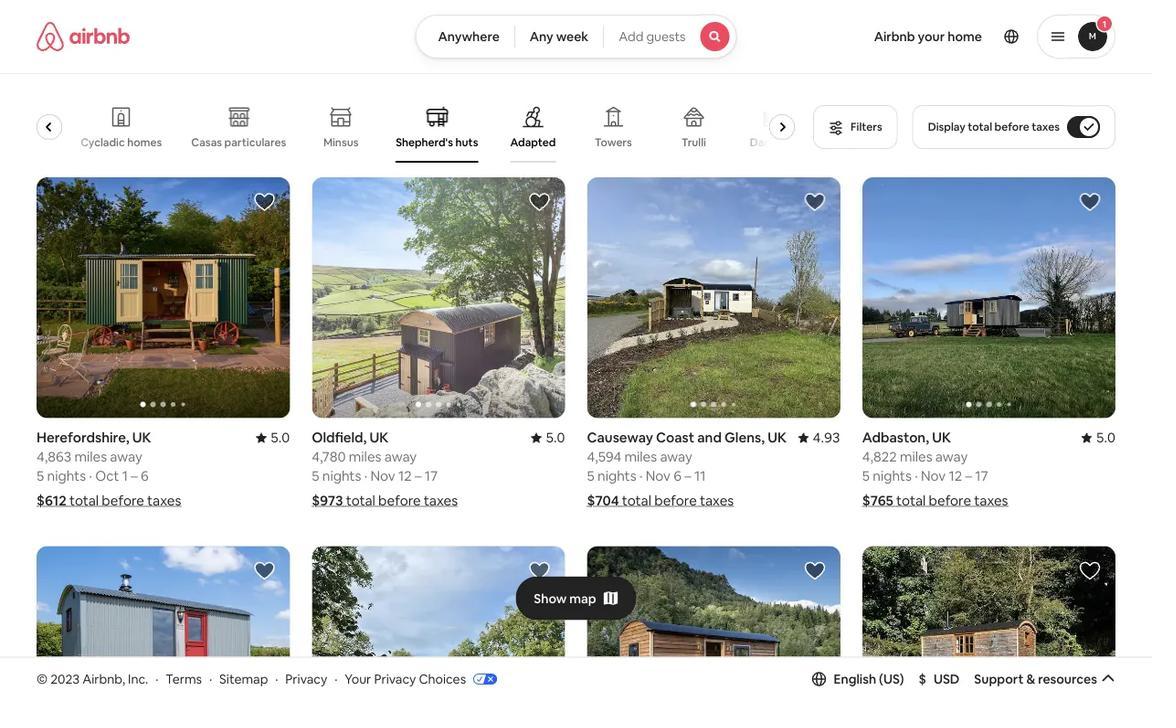 Task type: describe. For each thing, give the bounding box(es) containing it.
particulares
[[225, 135, 287, 149]]

home
[[948, 28, 983, 45]]

1 inside dropdown button
[[1103, 18, 1107, 30]]

trulli
[[682, 135, 707, 149]]

adapted
[[511, 135, 557, 149]]

inc.
[[128, 671, 148, 687]]

2023
[[50, 671, 80, 687]]

anywhere
[[438, 28, 500, 45]]

11
[[695, 467, 706, 485]]

airbnb,
[[82, 671, 125, 687]]

display total before taxes button
[[913, 105, 1116, 149]]

miles for 4,822
[[900, 448, 933, 466]]

oldfield, uk 4,780 miles away 5 nights · nov 12 – 17 $973 total before taxes
[[312, 429, 458, 510]]

$
[[919, 671, 927, 687]]

show map
[[534, 590, 597, 607]]

english (us)
[[834, 671, 905, 687]]

resources
[[1039, 671, 1098, 687]]

terms · sitemap · privacy
[[166, 671, 327, 687]]

and
[[698, 429, 722, 446]]

hanoks
[[7, 135, 45, 149]]

– inside causeway coast and glens, uk 4,594 miles away 5 nights · nov 6 – 11 $704 total before taxes
[[685, 467, 692, 485]]

taxes for oldfield, uk 4,780 miles away 5 nights · nov 12 – 17 $973 total before taxes
[[424, 492, 458, 510]]

cycladic homes
[[81, 135, 163, 149]]

add to wishlist: oldfield, uk image
[[529, 191, 551, 213]]

before inside causeway coast and glens, uk 4,594 miles away 5 nights · nov 6 – 11 $704 total before taxes
[[655, 492, 697, 510]]

nov for 4,780 miles away
[[371, 467, 396, 485]]

dammusi
[[751, 135, 799, 149]]

add to wishlist: weem, uk image
[[804, 560, 826, 582]]

add to wishlist: kidwelly, uk image
[[253, 560, 275, 582]]

terms
[[166, 671, 202, 687]]

5 for 4,822 miles away
[[863, 467, 870, 485]]

airbnb
[[874, 28, 916, 45]]

4.93 out of 5 average rating image
[[798, 429, 841, 446]]

5.0 for herefordshire, uk 4,863 miles away 5 nights · oct 1 – 6 $612 total before taxes
[[271, 429, 290, 446]]

usd
[[934, 671, 960, 687]]

any week button
[[514, 15, 604, 59]]

your
[[918, 28, 945, 45]]

· right terms
[[209, 671, 212, 687]]

before for adbaston, uk 4,822 miles away 5 nights · nov 12 – 17 $765 total before taxes
[[929, 492, 972, 510]]

$612
[[37, 492, 66, 510]]

huts
[[456, 135, 479, 149]]

©
[[37, 671, 48, 687]]

filters
[[851, 120, 883, 134]]

– for 4,780 miles away
[[415, 467, 422, 485]]

add guests
[[619, 28, 686, 45]]

17 for 4,780 miles away
[[425, 467, 438, 485]]

– for 4,863 miles away
[[131, 467, 138, 485]]

1 inside herefordshire, uk 4,863 miles away 5 nights · oct 1 – 6 $612 total before taxes
[[122, 467, 128, 485]]

5.0 out of 5 average rating image for adbaston, uk 4,822 miles away 5 nights · nov 12 – 17 $765 total before taxes
[[1082, 429, 1116, 446]]

nights for 4,822
[[873, 467, 912, 485]]

12 for 4,780 miles away
[[399, 467, 412, 485]]

5.0 out of 5 average rating image
[[256, 429, 290, 446]]

away inside causeway coast and glens, uk 4,594 miles away 5 nights · nov 6 – 11 $704 total before taxes
[[660, 448, 693, 466]]

your
[[345, 671, 371, 687]]

oct
[[95, 467, 119, 485]]

support & resources
[[975, 671, 1098, 687]]

show map button
[[516, 576, 637, 620]]

sitemap
[[219, 671, 268, 687]]

miles inside causeway coast and glens, uk 4,594 miles away 5 nights · nov 6 – 11 $704 total before taxes
[[625, 448, 657, 466]]

· inside oldfield, uk 4,780 miles away 5 nights · nov 12 – 17 $973 total before taxes
[[364, 467, 368, 485]]

minsus
[[324, 135, 359, 149]]

map
[[570, 590, 597, 607]]

guests
[[647, 28, 686, 45]]

add guests button
[[603, 15, 737, 59]]

none search field containing anywhere
[[415, 15, 737, 59]]

add to wishlist: adbaston, uk image
[[1080, 191, 1101, 213]]

glens,
[[725, 429, 765, 446]]

sitemap link
[[219, 671, 268, 687]]

© 2023 airbnb, inc. ·
[[37, 671, 159, 687]]

5.0 out of 5 average rating image for oldfield, uk 4,780 miles away 5 nights · nov 12 – 17 $973 total before taxes
[[531, 429, 565, 446]]

– for 4,822 miles away
[[966, 467, 973, 485]]

adbaston, uk 4,822 miles away 5 nights · nov 12 – 17 $765 total before taxes
[[863, 429, 1009, 510]]

nights for 4,780
[[322, 467, 361, 485]]

group containing casas particulares
[[1, 91, 803, 163]]

privacy inside your privacy choices link
[[374, 671, 416, 687]]

your privacy choices
[[345, 671, 466, 687]]

total for oldfield, uk 4,780 miles away 5 nights · nov 12 – 17 $973 total before taxes
[[346, 492, 376, 510]]



Task type: vqa. For each thing, say whether or not it's contained in the screenshot.
the you
no



Task type: locate. For each thing, give the bounding box(es) containing it.
4,863
[[37, 448, 71, 466]]

2 5.0 from the left
[[546, 429, 565, 446]]

taxes inside causeway coast and glens, uk 4,594 miles away 5 nights · nov 6 – 11 $704 total before taxes
[[700, 492, 734, 510]]

nights inside adbaston, uk 4,822 miles away 5 nights · nov 12 – 17 $765 total before taxes
[[873, 467, 912, 485]]

before right display
[[995, 120, 1030, 134]]

before down 11
[[655, 492, 697, 510]]

taxes inside herefordshire, uk 4,863 miles away 5 nights · oct 1 – 6 $612 total before taxes
[[147, 492, 181, 510]]

oldfield,
[[312, 429, 367, 446]]

1 17 from the left
[[425, 467, 438, 485]]

adbaston,
[[863, 429, 930, 446]]

5 inside herefordshire, uk 4,863 miles away 5 nights · oct 1 – 6 $612 total before taxes
[[37, 467, 44, 485]]

5.0 out of 5 average rating image
[[531, 429, 565, 446], [1082, 429, 1116, 446]]

5 for 4,863 miles away
[[37, 467, 44, 485]]

before inside herefordshire, uk 4,863 miles away 5 nights · oct 1 – 6 $612 total before taxes
[[102, 492, 144, 510]]

0 vertical spatial 1
[[1103, 18, 1107, 30]]

2 – from the left
[[415, 467, 422, 485]]

nights down 4,594
[[598, 467, 637, 485]]

towers
[[596, 135, 633, 149]]

cycladic
[[81, 135, 125, 149]]

6 inside causeway coast and glens, uk 4,594 miles away 5 nights · nov 6 – 11 $704 total before taxes
[[674, 467, 682, 485]]

taxes for adbaston, uk 4,822 miles away 5 nights · nov 12 – 17 $765 total before taxes
[[975, 492, 1009, 510]]

nights down "4,822"
[[873, 467, 912, 485]]

1 privacy from the left
[[286, 671, 327, 687]]

2 nights from the left
[[322, 467, 361, 485]]

away inside oldfield, uk 4,780 miles away 5 nights · nov 12 – 17 $973 total before taxes
[[385, 448, 417, 466]]

6 right oct
[[141, 467, 149, 485]]

miles inside adbaston, uk 4,822 miles away 5 nights · nov 12 – 17 $765 total before taxes
[[900, 448, 933, 466]]

1 horizontal spatial nov
[[646, 467, 671, 485]]

before right "$765"
[[929, 492, 972, 510]]

shepherd's huts
[[396, 135, 479, 149]]

5 inside oldfield, uk 4,780 miles away 5 nights · nov 12 – 17 $973 total before taxes
[[312, 467, 319, 485]]

display total before taxes
[[928, 120, 1060, 134]]

privacy link
[[286, 671, 327, 687]]

12
[[399, 467, 412, 485], [949, 467, 963, 485]]

your privacy choices link
[[345, 671, 497, 688]]

1
[[1103, 18, 1107, 30], [122, 467, 128, 485]]

17 for 4,822 miles away
[[976, 467, 989, 485]]

nights inside causeway coast and glens, uk 4,594 miles away 5 nights · nov 6 – 11 $704 total before taxes
[[598, 467, 637, 485]]

0 horizontal spatial 12
[[399, 467, 412, 485]]

casas particulares
[[192, 135, 287, 149]]

nights
[[47, 467, 86, 485], [322, 467, 361, 485], [598, 467, 637, 485], [873, 467, 912, 485]]

2 6 from the left
[[674, 467, 682, 485]]

profile element
[[759, 0, 1116, 73]]

1 5 from the left
[[37, 467, 44, 485]]

3 5 from the left
[[587, 467, 595, 485]]

uk for oldfield, uk
[[370, 429, 389, 446]]

1 button
[[1038, 15, 1116, 59]]

miles inside herefordshire, uk 4,863 miles away 5 nights · oct 1 – 6 $612 total before taxes
[[74, 448, 107, 466]]

privacy left your
[[286, 671, 327, 687]]

$765
[[863, 492, 894, 510]]

away right "4,822"
[[936, 448, 968, 466]]

2 away from the left
[[385, 448, 417, 466]]

away for 4,822 miles away
[[936, 448, 968, 466]]

$704
[[587, 492, 619, 510]]

miles down causeway on the right bottom of the page
[[625, 448, 657, 466]]

5 down "4,822"
[[863, 467, 870, 485]]

3 uk from the left
[[768, 429, 787, 446]]

nights down 4,863
[[47, 467, 86, 485]]

causeway
[[587, 429, 653, 446]]

1 5.0 out of 5 average rating image from the left
[[531, 429, 565, 446]]

2 nov from the left
[[646, 467, 671, 485]]

2 privacy from the left
[[374, 671, 416, 687]]

total for adbaston, uk 4,822 miles away 5 nights · nov 12 – 17 $765 total before taxes
[[897, 492, 926, 510]]

coast
[[656, 429, 695, 446]]

total right "$765"
[[897, 492, 926, 510]]

4 miles from the left
[[900, 448, 933, 466]]

before right $973
[[379, 492, 421, 510]]

miles down herefordshire,
[[74, 448, 107, 466]]

5 inside adbaston, uk 4,822 miles away 5 nights · nov 12 – 17 $765 total before taxes
[[863, 467, 870, 485]]

· inside causeway coast and glens, uk 4,594 miles away 5 nights · nov 6 – 11 $704 total before taxes
[[640, 467, 643, 485]]

miles down adbaston,
[[900, 448, 933, 466]]

support & resources button
[[975, 671, 1116, 687]]

1 5.0 from the left
[[271, 429, 290, 446]]

total for herefordshire, uk 4,863 miles away 5 nights · oct 1 – 6 $612 total before taxes
[[69, 492, 99, 510]]

5
[[37, 467, 44, 485], [312, 467, 319, 485], [587, 467, 595, 485], [863, 467, 870, 485]]

homes
[[128, 135, 163, 149]]

taxes inside oldfield, uk 4,780 miles away 5 nights · nov 12 – 17 $973 total before taxes
[[424, 492, 458, 510]]

1 horizontal spatial 17
[[976, 467, 989, 485]]

airbnb your home
[[874, 28, 983, 45]]

3 away from the left
[[660, 448, 693, 466]]

miles inside oldfield, uk 4,780 miles away 5 nights · nov 12 – 17 $973 total before taxes
[[349, 448, 382, 466]]

nov inside causeway coast and glens, uk 4,594 miles away 5 nights · nov 6 – 11 $704 total before taxes
[[646, 467, 671, 485]]

4 uk from the left
[[933, 429, 952, 446]]

before down oct
[[102, 492, 144, 510]]

3 nights from the left
[[598, 467, 637, 485]]

privacy right your
[[374, 671, 416, 687]]

uk for herefordshire, uk
[[132, 429, 152, 446]]

4.93
[[813, 429, 841, 446]]

3 – from the left
[[685, 467, 692, 485]]

away down coast
[[660, 448, 693, 466]]

nov for 4,822 miles away
[[921, 467, 946, 485]]

uk inside oldfield, uk 4,780 miles away 5 nights · nov 12 – 17 $973 total before taxes
[[370, 429, 389, 446]]

1 nights from the left
[[47, 467, 86, 485]]

1 away from the left
[[110, 448, 142, 466]]

shepherd's
[[396, 135, 454, 149]]

5.0 for oldfield, uk 4,780 miles away 5 nights · nov 12 – 17 $973 total before taxes
[[546, 429, 565, 446]]

0 horizontal spatial privacy
[[286, 671, 327, 687]]

· left oct
[[89, 467, 92, 485]]

$ usd
[[919, 671, 960, 687]]

4 away from the left
[[936, 448, 968, 466]]

herefordshire, uk 4,863 miles away 5 nights · oct 1 – 6 $612 total before taxes
[[37, 429, 181, 510]]

choices
[[419, 671, 466, 687]]

before inside adbaston, uk 4,822 miles away 5 nights · nov 12 – 17 $765 total before taxes
[[929, 492, 972, 510]]

group
[[1, 91, 803, 163], [37, 177, 290, 418], [312, 177, 565, 418], [587, 177, 841, 418], [863, 177, 1116, 418], [37, 546, 290, 701], [312, 546, 565, 701], [587, 546, 841, 701], [863, 546, 1116, 701]]

· down adbaston,
[[915, 467, 918, 485]]

taxes inside button
[[1032, 120, 1060, 134]]

before for herefordshire, uk 4,863 miles away 5 nights · oct 1 – 6 $612 total before taxes
[[102, 492, 144, 510]]

4,822
[[863, 448, 897, 466]]

4 – from the left
[[966, 467, 973, 485]]

12 for 4,822 miles away
[[949, 467, 963, 485]]

5 down 4,594
[[587, 467, 595, 485]]

away
[[110, 448, 142, 466], [385, 448, 417, 466], [660, 448, 693, 466], [936, 448, 968, 466]]

show
[[534, 590, 567, 607]]

· left privacy link
[[275, 671, 278, 687]]

miles for 4,863
[[74, 448, 107, 466]]

causeway coast and glens, uk 4,594 miles away 5 nights · nov 6 – 11 $704 total before taxes
[[587, 429, 787, 510]]

1 12 from the left
[[399, 467, 412, 485]]

week
[[556, 28, 589, 45]]

1 6 from the left
[[141, 467, 149, 485]]

uk right herefordshire,
[[132, 429, 152, 446]]

0 horizontal spatial nov
[[371, 467, 396, 485]]

uk inside adbaston, uk 4,822 miles away 5 nights · nov 12 – 17 $765 total before taxes
[[933, 429, 952, 446]]

away up oct
[[110, 448, 142, 466]]

2 12 from the left
[[949, 467, 963, 485]]

1 horizontal spatial 5.0
[[546, 429, 565, 446]]

nov inside oldfield, uk 4,780 miles away 5 nights · nov 12 – 17 $973 total before taxes
[[371, 467, 396, 485]]

5.0
[[271, 429, 290, 446], [546, 429, 565, 446], [1097, 429, 1116, 446]]

– inside adbaston, uk 4,822 miles away 5 nights · nov 12 – 17 $765 total before taxes
[[966, 467, 973, 485]]

6 inside herefordshire, uk 4,863 miles away 5 nights · oct 1 – 6 $612 total before taxes
[[141, 467, 149, 485]]

0 horizontal spatial 5.0 out of 5 average rating image
[[531, 429, 565, 446]]

display
[[928, 120, 966, 134]]

· down causeway on the right bottom of the page
[[640, 467, 643, 485]]

· right inc.
[[156, 671, 159, 687]]

5 inside causeway coast and glens, uk 4,594 miles away 5 nights · nov 6 – 11 $704 total before taxes
[[587, 467, 595, 485]]

nights down 4,780
[[322, 467, 361, 485]]

uk inside causeway coast and glens, uk 4,594 miles away 5 nights · nov 6 – 11 $704 total before taxes
[[768, 429, 787, 446]]

17 inside adbaston, uk 4,822 miles away 5 nights · nov 12 – 17 $765 total before taxes
[[976, 467, 989, 485]]

total inside display total before taxes button
[[968, 120, 993, 134]]

0 horizontal spatial 6
[[141, 467, 149, 485]]

any week
[[530, 28, 589, 45]]

miles
[[74, 448, 107, 466], [349, 448, 382, 466], [625, 448, 657, 466], [900, 448, 933, 466]]

away inside adbaston, uk 4,822 miles away 5 nights · nov 12 – 17 $765 total before taxes
[[936, 448, 968, 466]]

1 horizontal spatial 5.0 out of 5 average rating image
[[1082, 429, 1116, 446]]

add to wishlist: mickleton, uk image
[[529, 560, 551, 582]]

total inside herefordshire, uk 4,863 miles away 5 nights · oct 1 – 6 $612 total before taxes
[[69, 492, 99, 510]]

away right 4,780
[[385, 448, 417, 466]]

0 horizontal spatial 1
[[122, 467, 128, 485]]

uk for adbaston, uk
[[933, 429, 952, 446]]

1 uk from the left
[[132, 429, 152, 446]]

anywhere button
[[415, 15, 515, 59]]

4,780
[[312, 448, 346, 466]]

· inside herefordshire, uk 4,863 miles away 5 nights · oct 1 – 6 $612 total before taxes
[[89, 467, 92, 485]]

add to wishlist: causeway coast and glens, uk image
[[804, 191, 826, 213]]

total right $612
[[69, 492, 99, 510]]

2 17 from the left
[[976, 467, 989, 485]]

1 horizontal spatial 6
[[674, 467, 682, 485]]

6
[[141, 467, 149, 485], [674, 467, 682, 485]]

5 for 4,780 miles away
[[312, 467, 319, 485]]

english (us) button
[[812, 671, 905, 687]]

uk right adbaston,
[[933, 429, 952, 446]]

taxes for herefordshire, uk 4,863 miles away 5 nights · oct 1 – 6 $612 total before taxes
[[147, 492, 181, 510]]

total inside oldfield, uk 4,780 miles away 5 nights · nov 12 – 17 $973 total before taxes
[[346, 492, 376, 510]]

3 miles from the left
[[625, 448, 657, 466]]

1 – from the left
[[131, 467, 138, 485]]

– inside oldfield, uk 4,780 miles away 5 nights · nov 12 – 17 $973 total before taxes
[[415, 467, 422, 485]]

2 5 from the left
[[312, 467, 319, 485]]

1 horizontal spatial 12
[[949, 467, 963, 485]]

nights inside herefordshire, uk 4,863 miles away 5 nights · oct 1 – 6 $612 total before taxes
[[47, 467, 86, 485]]

total right $973
[[346, 492, 376, 510]]

2 uk from the left
[[370, 429, 389, 446]]

before inside oldfield, uk 4,780 miles away 5 nights · nov 12 – 17 $973 total before taxes
[[379, 492, 421, 510]]

total right $704
[[622, 492, 652, 510]]

5.0 for adbaston, uk 4,822 miles away 5 nights · nov 12 – 17 $765 total before taxes
[[1097, 429, 1116, 446]]

herefordshire,
[[37, 429, 130, 446]]

1 horizontal spatial privacy
[[374, 671, 416, 687]]

privacy
[[286, 671, 327, 687], [374, 671, 416, 687]]

0 horizontal spatial 17
[[425, 467, 438, 485]]

nov
[[371, 467, 396, 485], [646, 467, 671, 485], [921, 467, 946, 485]]

3 5.0 from the left
[[1097, 429, 1116, 446]]

(us)
[[879, 671, 905, 687]]

nov inside adbaston, uk 4,822 miles away 5 nights · nov 12 – 17 $765 total before taxes
[[921, 467, 946, 485]]

total inside causeway coast and glens, uk 4,594 miles away 5 nights · nov 6 – 11 $704 total before taxes
[[622, 492, 652, 510]]

1 nov from the left
[[371, 467, 396, 485]]

1 vertical spatial 1
[[122, 467, 128, 485]]

5 down 4,780
[[312, 467, 319, 485]]

casas
[[192, 135, 223, 149]]

uk right the oldfield,
[[370, 429, 389, 446]]

add
[[619, 28, 644, 45]]

away inside herefordshire, uk 4,863 miles away 5 nights · oct 1 – 6 $612 total before taxes
[[110, 448, 142, 466]]

4 nights from the left
[[873, 467, 912, 485]]

filters button
[[814, 105, 898, 149]]

&
[[1027, 671, 1036, 687]]

uk right glens,
[[768, 429, 787, 446]]

nights for 4,863
[[47, 467, 86, 485]]

1 horizontal spatial 1
[[1103, 18, 1107, 30]]

away for 4,863 miles away
[[110, 448, 142, 466]]

4,594
[[587, 448, 622, 466]]

2 horizontal spatial nov
[[921, 467, 946, 485]]

6 left 11
[[674, 467, 682, 485]]

· left your
[[335, 671, 338, 687]]

5 down 4,863
[[37, 467, 44, 485]]

1 miles from the left
[[74, 448, 107, 466]]

away for 4,780 miles away
[[385, 448, 417, 466]]

before
[[995, 120, 1030, 134], [102, 492, 144, 510], [379, 492, 421, 510], [655, 492, 697, 510], [929, 492, 972, 510]]

2 horizontal spatial 5.0
[[1097, 429, 1116, 446]]

4 5 from the left
[[863, 467, 870, 485]]

17
[[425, 467, 438, 485], [976, 467, 989, 485]]

0 horizontal spatial 5.0
[[271, 429, 290, 446]]

add to wishlist: herefordshire, uk image
[[253, 191, 275, 213]]

before inside button
[[995, 120, 1030, 134]]

before for oldfield, uk 4,780 miles away 5 nights · nov 12 – 17 $973 total before taxes
[[379, 492, 421, 510]]

taxes inside adbaston, uk 4,822 miles away 5 nights · nov 12 – 17 $765 total before taxes
[[975, 492, 1009, 510]]

total right display
[[968, 120, 993, 134]]

$973
[[312, 492, 343, 510]]

total inside adbaston, uk 4,822 miles away 5 nights · nov 12 – 17 $765 total before taxes
[[897, 492, 926, 510]]

miles for 4,780
[[349, 448, 382, 466]]

None search field
[[415, 15, 737, 59]]

airbnb your home link
[[864, 17, 994, 56]]

support
[[975, 671, 1024, 687]]

any
[[530, 28, 554, 45]]

–
[[131, 467, 138, 485], [415, 467, 422, 485], [685, 467, 692, 485], [966, 467, 973, 485]]

– inside herefordshire, uk 4,863 miles away 5 nights · oct 1 – 6 $612 total before taxes
[[131, 467, 138, 485]]

nights inside oldfield, uk 4,780 miles away 5 nights · nov 12 – 17 $973 total before taxes
[[322, 467, 361, 485]]

terms link
[[166, 671, 202, 687]]

3 nov from the left
[[921, 467, 946, 485]]

add to wishlist: west yorkshire, uk image
[[1080, 560, 1101, 582]]

uk inside herefordshire, uk 4,863 miles away 5 nights · oct 1 – 6 $612 total before taxes
[[132, 429, 152, 446]]

2 5.0 out of 5 average rating image from the left
[[1082, 429, 1116, 446]]

17 inside oldfield, uk 4,780 miles away 5 nights · nov 12 – 17 $973 total before taxes
[[425, 467, 438, 485]]

uk
[[132, 429, 152, 446], [370, 429, 389, 446], [768, 429, 787, 446], [933, 429, 952, 446]]

· inside adbaston, uk 4,822 miles away 5 nights · nov 12 – 17 $765 total before taxes
[[915, 467, 918, 485]]

miles down the oldfield,
[[349, 448, 382, 466]]

12 inside adbaston, uk 4,822 miles away 5 nights · nov 12 – 17 $765 total before taxes
[[949, 467, 963, 485]]

12 inside oldfield, uk 4,780 miles away 5 nights · nov 12 – 17 $973 total before taxes
[[399, 467, 412, 485]]

english
[[834, 671, 877, 687]]

2 miles from the left
[[349, 448, 382, 466]]

· down the oldfield,
[[364, 467, 368, 485]]



